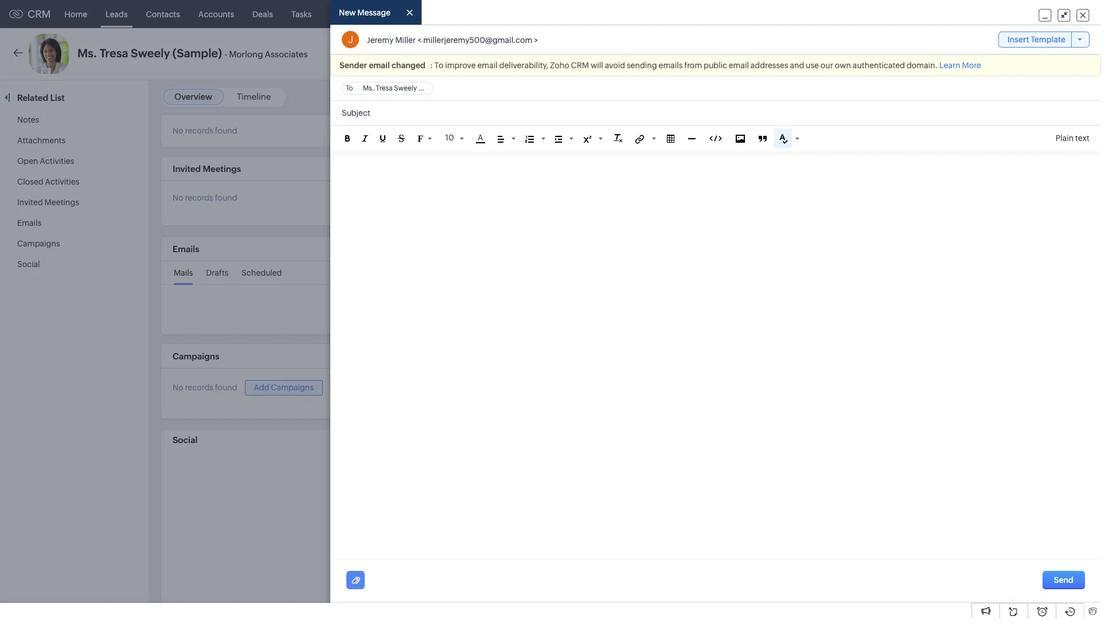 Task type: describe. For each thing, give the bounding box(es) containing it.
leads
[[106, 9, 128, 19]]

0 horizontal spatial invited meetings
[[17, 198, 79, 207]]

(sample) for ms. tresa sweely (sample)
[[418, 84, 447, 93]]

tasks
[[291, 9, 312, 19]]

a
[[478, 133, 483, 142]]

reports link
[[410, 0, 458, 28]]

drafts
[[206, 268, 229, 278]]

email
[[875, 49, 895, 58]]

activities for closed activities
[[45, 177, 79, 186]]

convert
[[924, 49, 954, 58]]

1 vertical spatial campaigns
[[173, 351, 219, 361]]

message
[[357, 8, 390, 17]]

text
[[1075, 134, 1090, 143]]

plain
[[1056, 134, 1074, 143]]

scheduled
[[242, 268, 282, 278]]

tasks link
[[282, 0, 321, 28]]

emails
[[659, 61, 683, 70]]

alignment image
[[498, 136, 504, 143]]

avoid
[[605, 61, 625, 70]]

a link
[[476, 133, 485, 144]]

home link
[[55, 0, 96, 28]]

10
[[445, 133, 454, 142]]

3 found from the top
[[215, 383, 237, 392]]

contacts
[[146, 9, 180, 19]]

related list
[[17, 93, 67, 103]]

and
[[790, 61, 804, 70]]

tresa for ms. tresa sweely (sample) - morlong associates
[[100, 46, 128, 60]]

own
[[835, 61, 851, 70]]

template
[[1031, 35, 1065, 44]]

notes link
[[17, 115, 39, 124]]

sender email changed : to improve email deliverability, zoho crm will avoid sending emails from public email addresses and use our own authenticated domain. learn more
[[339, 61, 981, 70]]

-
[[225, 49, 227, 59]]

related
[[17, 93, 48, 103]]

0 vertical spatial meetings
[[330, 9, 365, 19]]

leads link
[[96, 0, 137, 28]]

3 records from the top
[[185, 383, 213, 392]]

new message
[[339, 8, 390, 17]]

closed activities
[[17, 177, 79, 186]]

add campaigns link
[[245, 380, 323, 396]]

sweely for ms. tresa sweely (sample) - morlong associates
[[131, 46, 170, 60]]

(sample) for ms. tresa sweely (sample) - morlong associates
[[173, 46, 222, 60]]

send for send email
[[853, 49, 873, 58]]

learn
[[939, 61, 960, 70]]

1 no records found from the top
[[173, 126, 237, 135]]

deliverability,
[[499, 61, 548, 70]]

contacts link
[[137, 0, 189, 28]]

sweely for ms. tresa sweely (sample)
[[394, 84, 417, 93]]

improve
[[445, 61, 476, 70]]

associates
[[265, 49, 308, 59]]

changed
[[391, 61, 425, 70]]

edit
[[983, 49, 997, 58]]

1 horizontal spatial :
[[1033, 96, 1035, 104]]

closed activities link
[[17, 177, 79, 186]]

ms. for ms. tresa sweely (sample)
[[363, 84, 374, 93]]

calls
[[383, 9, 401, 19]]

more
[[962, 61, 981, 70]]

notes
[[17, 115, 39, 124]]

from
[[684, 61, 702, 70]]

2 found from the top
[[215, 193, 237, 203]]

insert
[[1007, 35, 1029, 44]]

edit button
[[971, 45, 1009, 63]]

links image
[[635, 135, 644, 144]]

list image
[[525, 136, 534, 143]]

timeline
[[237, 92, 271, 101]]

1 vertical spatial invited
[[17, 198, 43, 207]]

1 records from the top
[[185, 126, 213, 135]]

deals link
[[243, 0, 282, 28]]

last update : 9 day(s) ago
[[990, 96, 1078, 104]]

our
[[821, 61, 833, 70]]

open activities
[[17, 157, 74, 166]]

add campaigns
[[254, 383, 314, 392]]

list
[[50, 93, 65, 103]]

ms. tresa sweely (sample)
[[363, 84, 447, 93]]

social link
[[17, 260, 40, 269]]

10 link
[[444, 132, 464, 144]]

new
[[339, 8, 356, 17]]

public
[[704, 61, 727, 70]]

tresa for ms. tresa sweely (sample)
[[376, 84, 393, 93]]

authenticated
[[853, 61, 905, 70]]

insert template button
[[998, 32, 1090, 48]]

mails
[[174, 268, 193, 278]]

send email
[[853, 49, 895, 58]]

plain text
[[1056, 134, 1090, 143]]

accounts link
[[189, 0, 243, 28]]

sender
[[339, 61, 367, 70]]

add
[[254, 383, 269, 392]]

timeline link
[[237, 92, 271, 101]]



Task type: locate. For each thing, give the bounding box(es) containing it.
send button
[[1042, 571, 1085, 590]]

1 horizontal spatial social
[[173, 435, 198, 445]]

emails up mails
[[173, 244, 199, 254]]

1 vertical spatial no records found
[[173, 193, 237, 203]]

1 vertical spatial activities
[[45, 177, 79, 186]]

1 vertical spatial ms.
[[363, 84, 374, 93]]

day(s)
[[1043, 96, 1063, 104]]

2 horizontal spatial campaigns
[[271, 383, 314, 392]]

accounts
[[198, 9, 234, 19]]

1 horizontal spatial sweely
[[394, 84, 417, 93]]

no
[[173, 126, 183, 135], [173, 193, 183, 203], [173, 383, 183, 392]]

2 horizontal spatial email
[[729, 61, 749, 70]]

sweely down changed at left top
[[394, 84, 417, 93]]

1 found from the top
[[215, 126, 237, 135]]

(sample) down changed at left top
[[418, 84, 447, 93]]

overview
[[174, 92, 212, 101]]

send
[[853, 49, 873, 58], [1054, 576, 1073, 585]]

1 horizontal spatial meetings
[[203, 164, 241, 174]]

1 horizontal spatial crm
[[571, 61, 589, 70]]

1 vertical spatial (sample)
[[418, 84, 447, 93]]

1 horizontal spatial invited meetings
[[173, 164, 241, 174]]

to left improve
[[434, 61, 443, 70]]

send inside button
[[853, 49, 873, 58]]

attachments link
[[17, 136, 65, 145]]

records
[[185, 126, 213, 135], [185, 193, 213, 203], [185, 383, 213, 392]]

addresses
[[751, 61, 788, 70]]

closed
[[17, 177, 43, 186]]

0 vertical spatial invited meetings
[[173, 164, 241, 174]]

0 vertical spatial send
[[853, 49, 873, 58]]

crm link
[[9, 8, 51, 20]]

home
[[65, 9, 87, 19]]

to down sender
[[346, 84, 353, 93]]

1 email from the left
[[369, 61, 390, 70]]

0 vertical spatial activities
[[40, 157, 74, 166]]

morlong
[[229, 49, 263, 59]]

0 vertical spatial (sample)
[[173, 46, 222, 60]]

:
[[430, 61, 433, 70], [1033, 96, 1035, 104]]

0 vertical spatial ms.
[[77, 46, 97, 60]]

2 email from the left
[[477, 61, 498, 70]]

1 horizontal spatial invited
[[173, 164, 201, 174]]

convert button
[[911, 45, 966, 63]]

marketplace element
[[996, 0, 1020, 28]]

2 no from the top
[[173, 193, 183, 203]]

open activities link
[[17, 157, 74, 166]]

domain.
[[907, 61, 938, 70]]

1 vertical spatial :
[[1033, 96, 1035, 104]]

last
[[990, 96, 1004, 104]]

0 horizontal spatial campaigns
[[17, 239, 60, 248]]

crm left home
[[28, 8, 51, 20]]

0 horizontal spatial invited
[[17, 198, 43, 207]]

meetings
[[330, 9, 365, 19], [203, 164, 241, 174], [44, 198, 79, 207]]

send for send
[[1054, 576, 1073, 585]]

to
[[434, 61, 443, 70], [346, 84, 353, 93]]

overview link
[[174, 92, 212, 101]]

1 vertical spatial social
[[173, 435, 198, 445]]

ms. down sender
[[363, 84, 374, 93]]

1 vertical spatial sweely
[[394, 84, 417, 93]]

1 vertical spatial records
[[185, 193, 213, 203]]

0 horizontal spatial sweely
[[131, 46, 170, 60]]

zoho
[[550, 61, 569, 70]]

invited meetings link
[[17, 198, 79, 207]]

0 horizontal spatial tresa
[[100, 46, 128, 60]]

email
[[369, 61, 390, 70], [477, 61, 498, 70], [729, 61, 749, 70]]

email right 'public'
[[729, 61, 749, 70]]

1 vertical spatial emails
[[173, 244, 199, 254]]

2 records from the top
[[185, 193, 213, 203]]

tresa
[[100, 46, 128, 60], [376, 84, 393, 93]]

Subject text field
[[330, 101, 1101, 125]]

2 vertical spatial records
[[185, 383, 213, 392]]

0 vertical spatial found
[[215, 126, 237, 135]]

3 email from the left
[[729, 61, 749, 70]]

0 horizontal spatial (sample)
[[173, 46, 222, 60]]

3 no from the top
[[173, 383, 183, 392]]

activities up closed activities link
[[40, 157, 74, 166]]

sending
[[627, 61, 657, 70]]

spell check image
[[779, 134, 788, 144]]

1 no from the top
[[173, 126, 183, 135]]

(sample)
[[173, 46, 222, 60], [418, 84, 447, 93]]

update
[[1006, 96, 1031, 104]]

0 horizontal spatial to
[[346, 84, 353, 93]]

ms. down home
[[77, 46, 97, 60]]

emails link
[[17, 218, 41, 228]]

0 horizontal spatial emails
[[17, 218, 41, 228]]

0 vertical spatial records
[[185, 126, 213, 135]]

0 vertical spatial emails
[[17, 218, 41, 228]]

campaigns
[[17, 239, 60, 248], [173, 351, 219, 361], [271, 383, 314, 392]]

: left 9
[[1033, 96, 1035, 104]]

(sample) left the -
[[173, 46, 222, 60]]

script image
[[583, 136, 591, 143]]

upgrade
[[870, 14, 903, 22]]

social
[[17, 260, 40, 269], [173, 435, 198, 445]]

sweely
[[131, 46, 170, 60], [394, 84, 417, 93]]

deals
[[253, 9, 273, 19]]

0 vertical spatial tresa
[[100, 46, 128, 60]]

1 vertical spatial tresa
[[376, 84, 393, 93]]

0 vertical spatial no records found
[[173, 126, 237, 135]]

1 vertical spatial no
[[173, 193, 183, 203]]

ms. tresa sweely (sample) - morlong associates
[[77, 46, 308, 60]]

2 vertical spatial no
[[173, 383, 183, 392]]

1 vertical spatial crm
[[571, 61, 589, 70]]

campaigns link
[[17, 239, 60, 248]]

emails up campaigns link
[[17, 218, 41, 228]]

next record image
[[1075, 50, 1083, 58]]

1 horizontal spatial ms.
[[363, 84, 374, 93]]

1 horizontal spatial to
[[434, 61, 443, 70]]

1 vertical spatial to
[[346, 84, 353, 93]]

0 horizontal spatial send
[[853, 49, 873, 58]]

send inside 'button'
[[1054, 576, 1073, 585]]

2 no records found from the top
[[173, 193, 237, 203]]

ago
[[1065, 96, 1078, 104]]

0 vertical spatial sweely
[[131, 46, 170, 60]]

learn more link
[[939, 61, 981, 70]]

0 vertical spatial to
[[434, 61, 443, 70]]

2 horizontal spatial meetings
[[330, 9, 365, 19]]

email right improve
[[477, 61, 498, 70]]

1 vertical spatial invited meetings
[[17, 198, 79, 207]]

0 horizontal spatial meetings
[[44, 198, 79, 207]]

send email button
[[842, 45, 907, 63]]

1 horizontal spatial campaigns
[[173, 351, 219, 361]]

use
[[806, 61, 819, 70]]

0 horizontal spatial crm
[[28, 8, 51, 20]]

reports
[[419, 9, 449, 19]]

invited
[[173, 164, 201, 174], [17, 198, 43, 207]]

setup element
[[1020, 0, 1043, 28]]

1 horizontal spatial (sample)
[[418, 84, 447, 93]]

0 horizontal spatial :
[[430, 61, 433, 70]]

9
[[1037, 96, 1041, 104]]

meetings link
[[321, 0, 374, 28]]

0 vertical spatial invited
[[173, 164, 201, 174]]

tresa down leads link
[[100, 46, 128, 60]]

3 no records found from the top
[[173, 383, 237, 392]]

0 vertical spatial crm
[[28, 8, 51, 20]]

1 horizontal spatial email
[[477, 61, 498, 70]]

0 vertical spatial :
[[430, 61, 433, 70]]

insert template
[[1007, 35, 1065, 44]]

calls link
[[374, 0, 410, 28]]

0 horizontal spatial social
[[17, 260, 40, 269]]

0 horizontal spatial ms.
[[77, 46, 97, 60]]

2 vertical spatial campaigns
[[271, 383, 314, 392]]

1 vertical spatial found
[[215, 193, 237, 203]]

0 vertical spatial no
[[173, 126, 183, 135]]

crm left will
[[571, 61, 589, 70]]

2 vertical spatial found
[[215, 383, 237, 392]]

open
[[17, 157, 38, 166]]

0 vertical spatial social
[[17, 260, 40, 269]]

indent image
[[555, 136, 562, 143]]

activities for open activities
[[40, 157, 74, 166]]

ms. for ms. tresa sweely (sample) - morlong associates
[[77, 46, 97, 60]]

will
[[591, 61, 603, 70]]

crm
[[28, 8, 51, 20], [571, 61, 589, 70]]

tresa down changed at left top
[[376, 84, 393, 93]]

1 horizontal spatial tresa
[[376, 84, 393, 93]]

0 vertical spatial campaigns
[[17, 239, 60, 248]]

: right changed at left top
[[430, 61, 433, 70]]

email right sender
[[369, 61, 390, 70]]

previous record image
[[1056, 50, 1061, 58]]

attachments
[[17, 136, 65, 145]]

0 horizontal spatial email
[[369, 61, 390, 70]]

activities up invited meetings link
[[45, 177, 79, 186]]

2 vertical spatial meetings
[[44, 198, 79, 207]]

sweely down contacts link
[[131, 46, 170, 60]]

1 horizontal spatial emails
[[173, 244, 199, 254]]

1 vertical spatial send
[[1054, 576, 1073, 585]]

1 vertical spatial meetings
[[203, 164, 241, 174]]

1 horizontal spatial send
[[1054, 576, 1073, 585]]

2 vertical spatial no records found
[[173, 383, 237, 392]]



Task type: vqa. For each thing, say whether or not it's contained in the screenshot.
Columns's selected
no



